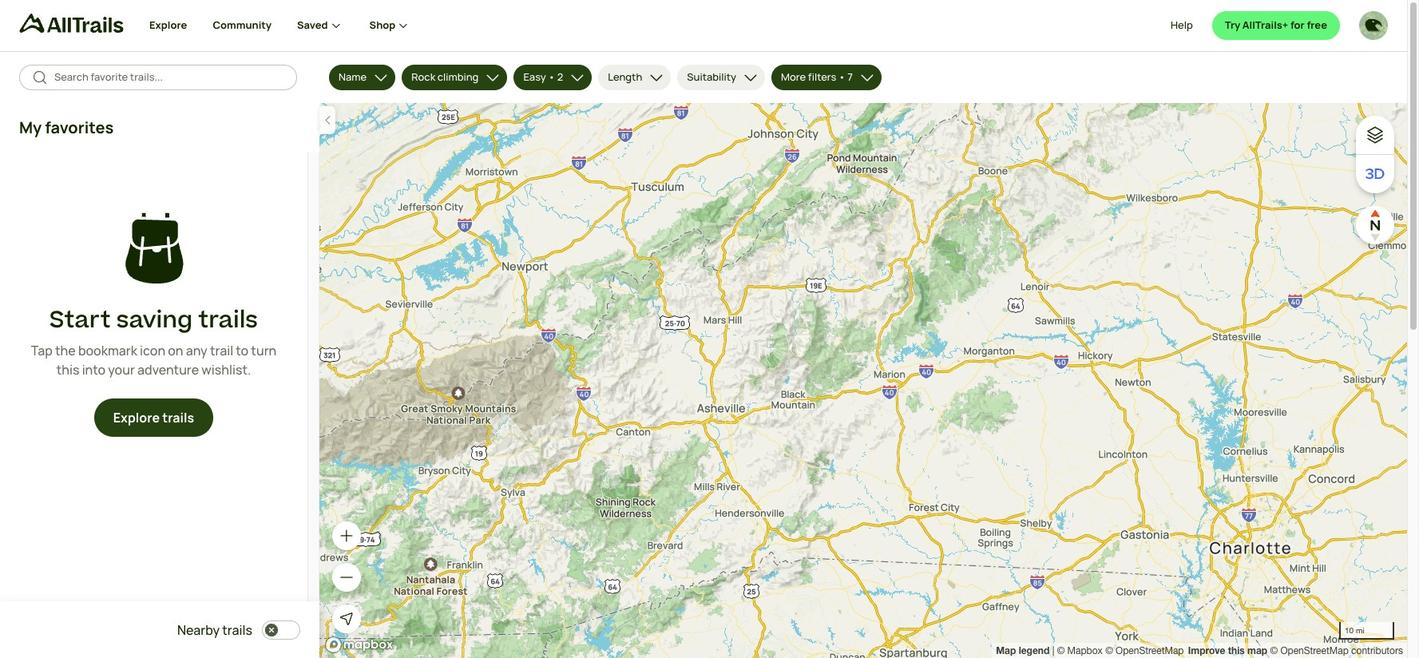 Task type: vqa. For each thing, say whether or not it's contained in the screenshot.
first "Add to list" image from the top of the page
no



Task type: describe. For each thing, give the bounding box(es) containing it.
current location image
[[339, 611, 355, 627]]

icon
[[140, 342, 165, 360]]

shop link
[[370, 0, 412, 51]]

zoom map in image
[[339, 528, 355, 544]]

shop button
[[370, 0, 412, 51]]

easy • 2
[[524, 70, 563, 84]]

saved
[[297, 18, 328, 32]]

suitability button
[[678, 65, 765, 90]]

1 openstreetmap from the left
[[1116, 645, 1184, 657]]

bookmark
[[78, 342, 137, 360]]

10
[[1345, 625, 1354, 635]]

help link
[[1171, 11, 1193, 40]]

legend
[[1019, 645, 1050, 657]]

help
[[1171, 18, 1193, 32]]

list containing map legend
[[996, 643, 1403, 658]]

this inside list
[[1228, 645, 1245, 657]]

2 openstreetmap from the left
[[1281, 645, 1349, 657]]

improve this map link
[[1188, 645, 1268, 657]]

© openstreetmap link
[[1106, 645, 1184, 657]]

try
[[1225, 18, 1241, 32]]

into
[[82, 361, 106, 379]]

nearby
[[177, 621, 220, 639]]

to
[[236, 342, 249, 360]]

© mapbox link
[[1057, 645, 1103, 657]]

2
[[557, 70, 563, 84]]

filters
[[808, 70, 837, 84]]

more filters • 7 button
[[772, 65, 882, 90]]

zoom map out image
[[339, 570, 355, 586]]

name button
[[329, 65, 396, 90]]

map
[[996, 645, 1016, 657]]

saving
[[116, 304, 193, 337]]

community
[[213, 18, 272, 32]]

enable 3d map image
[[1366, 165, 1385, 184]]

start
[[49, 304, 111, 337]]

1 © from the left
[[1057, 645, 1065, 657]]

community link
[[213, 0, 272, 51]]

wishlist.
[[202, 361, 251, 379]]

more
[[781, 70, 806, 84]]

explore link
[[149, 0, 187, 51]]

rock
[[412, 70, 436, 84]]

map options image
[[1366, 125, 1385, 145]]

• inside easy • 2 button
[[548, 70, 555, 84]]

turn
[[251, 342, 277, 360]]

2 © from the left
[[1106, 645, 1113, 657]]

easy
[[524, 70, 546, 84]]

on
[[168, 342, 183, 360]]

climbing
[[438, 70, 479, 84]]

|
[[1052, 645, 1055, 657]]

the
[[55, 342, 76, 360]]

adventure
[[137, 361, 199, 379]]

map legend link
[[996, 645, 1052, 657]]

any
[[186, 342, 207, 360]]

Search favorite trails... field
[[54, 70, 284, 85]]



Task type: locate. For each thing, give the bounding box(es) containing it.
0 horizontal spatial openstreetmap
[[1116, 645, 1184, 657]]

alltrails link
[[19, 14, 149, 40]]

0 horizontal spatial this
[[56, 361, 79, 379]]

suitability
[[687, 70, 736, 84]]

rock climbing
[[412, 70, 479, 84]]

© openstreetmap contributors link
[[1270, 645, 1403, 657]]

1 horizontal spatial •
[[839, 70, 846, 84]]

alltrails+
[[1243, 18, 1289, 32]]

contributors
[[1352, 645, 1403, 657]]

explore trails button
[[94, 399, 213, 437]]

trail
[[210, 342, 233, 360]]

this down the
[[56, 361, 79, 379]]

openstreetmap left improve
[[1116, 645, 1184, 657]]

openstreetmap down 10
[[1281, 645, 1349, 657]]

length
[[608, 70, 642, 84]]

explore up search favorite trails... field
[[149, 18, 187, 32]]

10 mi
[[1345, 625, 1365, 635]]

favorites
[[45, 117, 114, 138]]

tara image
[[1360, 11, 1388, 40]]

trails
[[198, 304, 258, 337], [162, 409, 194, 427], [222, 621, 252, 639]]

2 • from the left
[[839, 70, 846, 84]]

more filters • 7
[[781, 70, 853, 84]]

• left 7
[[839, 70, 846, 84]]

0 vertical spatial explore
[[149, 18, 187, 32]]

name
[[339, 70, 367, 84]]

dialog
[[0, 0, 1419, 658]]

list
[[996, 643, 1403, 658]]

trails up trail
[[198, 304, 258, 337]]

length button
[[598, 65, 671, 90]]

2 vertical spatial trails
[[222, 621, 252, 639]]

trails right nearby
[[222, 621, 252, 639]]

free
[[1307, 18, 1328, 32]]

trails for nearby trails
[[222, 621, 252, 639]]

close this dialog image
[[1364, 590, 1380, 606]]

explore trails
[[113, 409, 194, 427]]

easy • 2 button
[[514, 65, 592, 90]]

1 horizontal spatial openstreetmap
[[1281, 645, 1349, 657]]

0 horizontal spatial ©
[[1057, 645, 1065, 657]]

explore for explore trails
[[113, 409, 160, 427]]

map region
[[320, 103, 1407, 658]]

1 horizontal spatial this
[[1228, 645, 1245, 657]]

trails down adventure
[[162, 409, 194, 427]]

my
[[19, 117, 42, 138]]

map
[[1248, 645, 1268, 657]]

reset north and pitch image
[[1360, 209, 1391, 241]]

nearby trails
[[177, 621, 252, 639]]

0 horizontal spatial •
[[548, 70, 555, 84]]

3 © from the left
[[1270, 645, 1278, 657]]

© right mapbox
[[1106, 645, 1113, 657]]

© right map
[[1270, 645, 1278, 657]]

saved button
[[297, 0, 370, 51]]

• left 2
[[548, 70, 555, 84]]

trails inside button
[[162, 409, 194, 427]]

7
[[848, 70, 853, 84]]

mi
[[1356, 625, 1365, 635]]

explore down 'your'
[[113, 409, 160, 427]]

1 • from the left
[[548, 70, 555, 84]]

shop
[[370, 18, 396, 32]]

explore
[[149, 18, 187, 32], [113, 409, 160, 427]]

1 vertical spatial trails
[[162, 409, 194, 427]]

for
[[1291, 18, 1305, 32]]

improve
[[1188, 645, 1226, 657]]

1 horizontal spatial ©
[[1106, 645, 1113, 657]]

this inside start saving trails tap the bookmark icon on any trail to turn this into your adventure wishlist.
[[56, 361, 79, 379]]

mapbox
[[1068, 645, 1103, 657]]

try alltrails+ for free link
[[1212, 11, 1340, 40]]

try alltrails+ for free
[[1225, 18, 1328, 32]]

0 vertical spatial trails
[[198, 304, 258, 337]]

explore inside button
[[113, 409, 160, 427]]

this left map
[[1228, 645, 1245, 657]]

explore for explore
[[149, 18, 187, 32]]

•
[[548, 70, 555, 84], [839, 70, 846, 84]]

1 vertical spatial this
[[1228, 645, 1245, 657]]

rock climbing button
[[402, 65, 508, 90]]

0 vertical spatial this
[[56, 361, 79, 379]]

• inside more filters • 7 button
[[839, 70, 846, 84]]

my favorites
[[19, 117, 114, 138]]

saved link
[[297, 0, 344, 51]]

openstreetmap
[[1116, 645, 1184, 657], [1281, 645, 1349, 657]]

start saving trails tap the bookmark icon on any trail to turn this into your adventure wishlist.
[[31, 304, 277, 379]]

1 vertical spatial explore
[[113, 409, 160, 427]]

trails for explore trails
[[162, 409, 194, 427]]

© right |
[[1057, 645, 1065, 657]]

this
[[56, 361, 79, 379], [1228, 645, 1245, 657]]

your
[[108, 361, 135, 379]]

2 horizontal spatial ©
[[1270, 645, 1278, 657]]

©
[[1057, 645, 1065, 657], [1106, 645, 1113, 657], [1270, 645, 1278, 657]]

map legend | © mapbox © openstreetmap improve this map © openstreetmap contributors
[[996, 645, 1403, 657]]

alltrails image
[[19, 14, 124, 33]]

trails inside start saving trails tap the bookmark icon on any trail to turn this into your adventure wishlist.
[[198, 304, 258, 337]]

tap
[[31, 342, 53, 360]]



